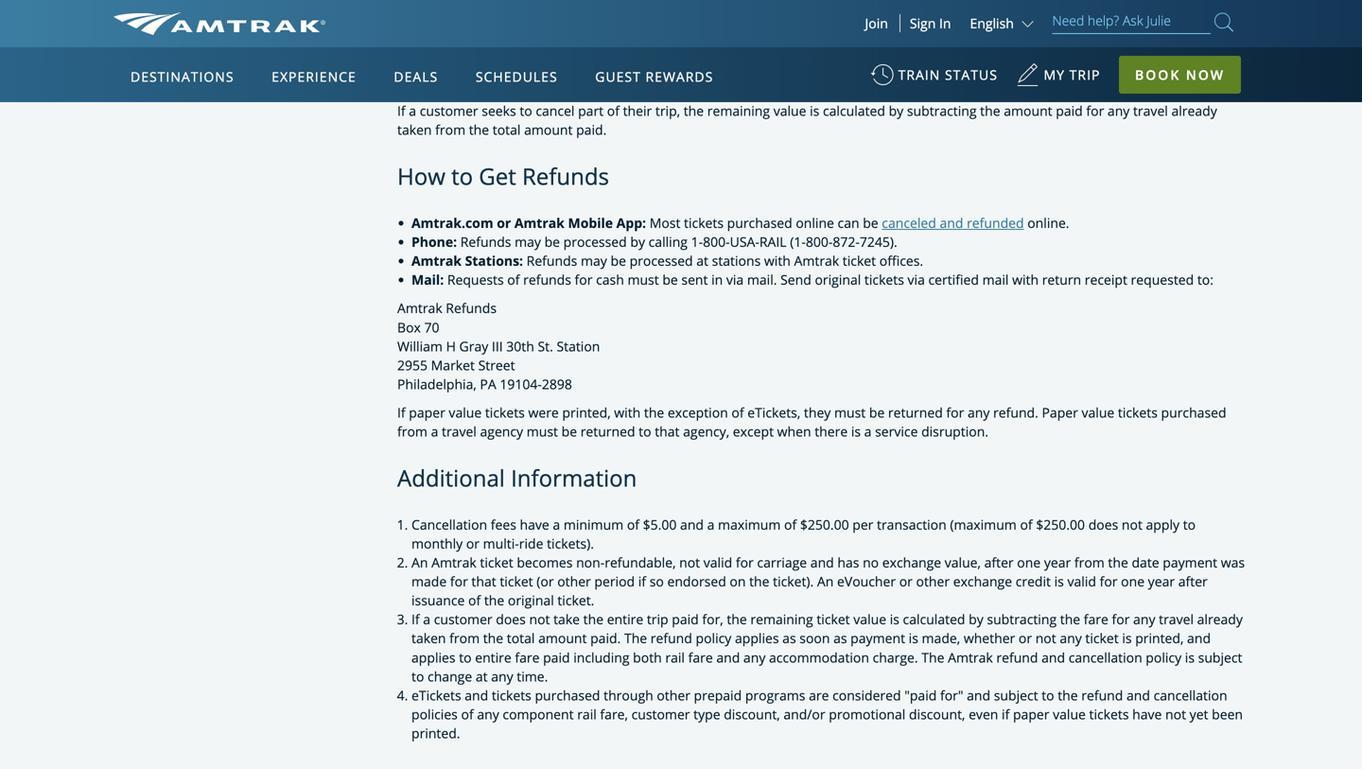 Task type: describe. For each thing, give the bounding box(es) containing it.
to:
[[1198, 271, 1214, 289]]

0 vertical spatial refund
[[651, 630, 693, 648]]

refunds inside amtrak refunds box 70 william h gray iii 30th st. station 2955 market street philadelphia, pa 19104-2898
[[446, 299, 497, 317]]

total inside if a customer seeks to cancel part of their trip, the remaining value is calculated by subtracting the amount paid for any travel already taken from the total amount paid.
[[493, 121, 521, 139]]

at inside cancellation fees have a minimum of $5.00 and a maximum of $250.00 per transaction (maximum of $250.00 does not apply to monthly or multi-ride tickets). an amtrak ticket becomes non-refundable, not valid for carriage and has no exchange value, after one year from the date payment was made for that ticket (or other period if so endorsed on the ticket). an evoucher or other exchange credit is valid for one year after issuance of the original ticket. if a customer does not take the entire trip paid for, the remaining ticket value is calculated by subtracting the fare for any travel already taken from the total amount paid. the refund policy applies as soon as payment is made, whether or not any ticket is printed, and applies to entire fare paid including both rail fare and any accommodation charge. the amtrak refund and cancellation policy is subject to change at any time. etickets and tickets purchased through other prepaid programs are considered "paid for" and subject to the refund and cancellation policies of any component rail fare, customer type discount, and/or promotional discount, even if paper value tickets have not yet been printed.
[[476, 668, 488, 685]]

how
[[398, 161, 446, 192]]

whether
[[964, 630, 1016, 648]]

or inside amtrak.com or amtrak mobile app: most tickets purchased online can be canceled and refunded online. phone: refunds may be processed by calling 1-800-usa-rail (1-800-872-7245). amtrak stations: refunds may be processed at stations with amtrak ticket offices. mail: requests of refunds for cash must be sent in via mail. send original tickets via certified mail with return receipt requested to:
[[497, 214, 511, 232]]

subtracting inside if a customer seeks to cancel part of their trip, the remaining value is calculated by subtracting the amount paid for any travel already taken from the total amount paid.
[[908, 102, 977, 120]]

apply
[[1147, 516, 1180, 534]]

if for refund calculations
[[398, 102, 406, 120]]

amtrak.com
[[412, 214, 494, 232]]

1 vertical spatial customer
[[434, 611, 493, 629]]

of inside amtrak.com or amtrak mobile app: most tickets purchased online can be canceled and refunded online. phone: refunds may be processed by calling 1-800-usa-rail (1-800-872-7245). amtrak stations: refunds may be processed at stations with amtrak ticket offices. mail: requests of refunds for cash must be sent in via mail. send original tickets via certified mail with return receipt requested to:
[[508, 271, 520, 289]]

1 horizontal spatial fare
[[689, 649, 713, 667]]

has
[[838, 554, 860, 572]]

from left 'date'
[[1075, 554, 1105, 572]]

stations:
[[465, 252, 523, 270]]

trip,
[[656, 102, 681, 120]]

receipt
[[1085, 271, 1128, 289]]

becomes
[[517, 554, 573, 572]]

paper inside cancellation fees have a minimum of $5.00 and a maximum of $250.00 per transaction (maximum of $250.00 does not apply to monthly or multi-ride tickets). an amtrak ticket becomes non-refundable, not valid for carriage and has no exchange value, after one year from the date payment was made for that ticket (or other period if so endorsed on the ticket). an evoucher or other exchange credit is valid for one year after issuance of the original ticket. if a customer does not take the entire trip paid for, the remaining ticket value is calculated by subtracting the fare for any travel already taken from the total amount paid. the refund policy applies as soon as payment is made, whether or not any ticket is printed, and applies to entire fare paid including both rail fare and any accommodation charge. the amtrak refund and cancellation policy is subject to change at any time. etickets and tickets purchased through other prepaid programs are considered "paid for" and subject to the refund and cancellation policies of any component rail fare, customer type discount, and/or promotional discount, even if paper value tickets have not yet been printed.
[[1014, 705, 1050, 723]]

1 vertical spatial exchange
[[954, 573, 1013, 591]]

train
[[899, 66, 941, 84]]

a left maximum
[[708, 516, 715, 534]]

1 vertical spatial the
[[922, 649, 945, 667]]

search icon image
[[1215, 9, 1234, 35]]

if for amtrak refunds
[[398, 403, 406, 421]]

made,
[[922, 630, 961, 648]]

paid. inside if a customer seeks to cancel part of their trip, the remaining value is calculated by subtracting the amount paid for any travel already taken from the total amount paid.
[[576, 121, 607, 139]]

change
[[428, 668, 472, 685]]

iii
[[492, 337, 503, 355]]

no
[[863, 554, 879, 572]]

component
[[503, 705, 574, 723]]

cash
[[596, 271, 624, 289]]

part
[[578, 102, 604, 120]]

2 800- from the left
[[806, 233, 833, 251]]

for"
[[941, 686, 964, 704]]

1 vertical spatial one
[[1122, 573, 1145, 591]]

maximum
[[718, 516, 781, 534]]

2898
[[542, 375, 573, 393]]

tickets down offices.
[[865, 271, 905, 289]]

0 horizontal spatial does
[[496, 611, 526, 629]]

original inside amtrak.com or amtrak mobile app: most tickets purchased online can be canceled and refunded online. phone: refunds may be processed by calling 1-800-usa-rail (1-800-872-7245). amtrak stations: refunds may be processed at stations with amtrak ticket offices. mail: requests of refunds for cash must be sent in via mail. send original tickets via certified mail with return receipt requested to:
[[815, 271, 862, 289]]

not left take
[[530, 611, 550, 629]]

or right whether
[[1019, 630, 1033, 648]]

including
[[574, 649, 630, 667]]

2 horizontal spatial with
[[1013, 271, 1039, 289]]

my trip
[[1044, 66, 1101, 84]]

by inside amtrak.com or amtrak mobile app: most tickets purchased online can be canceled and refunded online. phone: refunds may be processed by calling 1-800-usa-rail (1-800-872-7245). amtrak stations: refunds may be processed at stations with amtrak ticket offices. mail: requests of refunds for cash must be sent in via mail. send original tickets via certified mail with return receipt requested to:
[[631, 233, 645, 251]]

be up 7245).
[[863, 214, 879, 232]]

0 vertical spatial cancellation
[[1069, 649, 1143, 667]]

2 $250.00 from the left
[[1037, 516, 1086, 534]]

0 vertical spatial the
[[625, 630, 648, 648]]

1 horizontal spatial year
[[1149, 573, 1176, 591]]

my
[[1044, 66, 1066, 84]]

and/or
[[784, 705, 826, 723]]

by inside if a customer seeks to cancel part of their trip, the remaining value is calculated by subtracting the amount paid for any travel already taken from the total amount paid.
[[889, 102, 904, 120]]

travel inside if a customer seeks to cancel part of their trip, the remaining value is calculated by subtracting the amount paid for any travel already taken from the total amount paid.
[[1134, 102, 1169, 120]]

usa-
[[730, 233, 760, 251]]

made
[[412, 573, 447, 591]]

7245).
[[860, 233, 898, 251]]

Please enter your search item search field
[[1053, 9, 1211, 34]]

were
[[529, 403, 559, 421]]

0 horizontal spatial have
[[520, 516, 550, 534]]

0 vertical spatial exchange
[[883, 554, 942, 572]]

872-
[[833, 233, 860, 251]]

from inside if a customer seeks to cancel part of their trip, the remaining value is calculated by subtracting the amount paid for any travel already taken from the total amount paid.
[[436, 121, 466, 139]]

0 horizontal spatial other
[[558, 573, 591, 591]]

2 horizontal spatial other
[[917, 573, 950, 591]]

credit
[[1016, 573, 1052, 591]]

issuance
[[412, 592, 465, 610]]

disruption.
[[922, 422, 989, 440]]

get
[[479, 161, 517, 192]]

even
[[969, 705, 999, 723]]

amtrak down whether
[[948, 649, 994, 667]]

0 horizontal spatial one
[[1018, 554, 1041, 572]]

at inside amtrak.com or amtrak mobile app: most tickets purchased online can be canceled and refunded online. phone: refunds may be processed by calling 1-800-usa-rail (1-800-872-7245). amtrak stations: refunds may be processed at stations with amtrak ticket offices. mail: requests of refunds for cash must be sent in via mail. send original tickets via certified mail with return receipt requested to:
[[697, 252, 709, 270]]

guest rewards
[[596, 68, 714, 86]]

(maximum
[[951, 516, 1017, 534]]

offices.
[[880, 252, 924, 270]]

not left apply at the bottom right
[[1122, 516, 1143, 534]]

0 horizontal spatial subject
[[994, 686, 1039, 704]]

a up tickets).
[[553, 516, 561, 534]]

from up 'change'
[[450, 630, 480, 648]]

street
[[479, 356, 515, 374]]

taken inside if a customer seeks to cancel part of their trip, the remaining value is calculated by subtracting the amount paid for any travel already taken from the total amount paid.
[[398, 121, 432, 139]]

not left yet
[[1166, 705, 1187, 723]]

2955
[[398, 356, 428, 374]]

tickets left yet
[[1090, 705, 1130, 723]]

0 horizontal spatial after
[[985, 554, 1014, 572]]

1 vertical spatial may
[[581, 252, 608, 270]]

remaining inside cancellation fees have a minimum of $5.00 and a maximum of $250.00 per transaction (maximum of $250.00 does not apply to monthly or multi-ride tickets). an amtrak ticket becomes non-refundable, not valid for carriage and has no exchange value, after one year from the date payment was made for that ticket (or other period if so endorsed on the ticket). an evoucher or other exchange credit is valid for one year after issuance of the original ticket. if a customer does not take the entire trip paid for, the remaining ticket value is calculated by subtracting the fare for any travel already taken from the total amount paid. the refund policy applies as soon as payment is made, whether or not any ticket is printed, and applies to entire fare paid including both rail fare and any accommodation charge. the amtrak refund and cancellation policy is subject to change at any time. etickets and tickets purchased through other prepaid programs are considered "paid for" and subject to the refund and cancellation policies of any component rail fare, customer type discount, and/or promotional discount, even if paper value tickets have not yet been printed.
[[751, 611, 814, 629]]

regions map image
[[184, 158, 638, 423]]

date
[[1132, 554, 1160, 572]]

value,
[[945, 554, 981, 572]]

tickets down time.
[[492, 686, 532, 704]]

requested
[[1132, 271, 1195, 289]]

0 vertical spatial if
[[639, 573, 646, 591]]

1 $250.00 from the left
[[801, 516, 850, 534]]

0 horizontal spatial rail
[[578, 705, 597, 723]]

be up 'service'
[[870, 403, 885, 421]]

sign in button
[[910, 14, 952, 32]]

to inside if paper value tickets were printed, with the exception of etickets, they must be returned for any refund. paper value tickets purchased from a travel agency must be returned to that agency, except when there is a service disruption.
[[639, 422, 652, 440]]

app:
[[617, 214, 646, 232]]

1 horizontal spatial refund
[[997, 649, 1039, 667]]

1 horizontal spatial rail
[[666, 649, 685, 667]]

for inside if paper value tickets were printed, with the exception of etickets, they must be returned for any refund. paper value tickets purchased from a travel agency must be returned to that agency, except when there is a service disruption.
[[947, 403, 965, 421]]

paper inside if paper value tickets were printed, with the exception of etickets, they must be returned for any refund. paper value tickets purchased from a travel agency must be returned to that agency, except when there is a service disruption.
[[409, 403, 446, 421]]

1 horizontal spatial have
[[1133, 705, 1163, 723]]

through
[[604, 686, 654, 704]]

amtrak down phone:
[[412, 252, 462, 270]]

be up information
[[562, 422, 577, 440]]

of right "issuance"
[[469, 592, 481, 610]]

sign
[[910, 14, 936, 32]]

calculations
[[480, 48, 608, 79]]

0 horizontal spatial must
[[527, 422, 558, 440]]

destinations button
[[123, 50, 242, 103]]

train status
[[899, 66, 998, 84]]

0 horizontal spatial processed
[[564, 233, 627, 251]]

amtrak inside amtrak refunds box 70 william h gray iii 30th st. station 2955 market street philadelphia, pa 19104-2898
[[398, 299, 443, 317]]

a inside if a customer seeks to cancel part of their trip, the remaining value is calculated by subtracting the amount paid for any travel already taken from the total amount paid.
[[409, 102, 417, 120]]

0 vertical spatial an
[[412, 554, 428, 572]]

tickets right paper
[[1119, 403, 1158, 421]]

exception
[[668, 403, 729, 421]]

paid inside if a customer seeks to cancel part of their trip, the remaining value is calculated by subtracting the amount paid for any travel already taken from the total amount paid.
[[1056, 102, 1083, 120]]

0 vertical spatial returned
[[889, 403, 943, 421]]

printed.
[[412, 724, 460, 742]]

so
[[650, 573, 664, 591]]

1 vertical spatial payment
[[851, 630, 906, 648]]

calling
[[649, 233, 688, 251]]

2 vertical spatial customer
[[632, 705, 690, 723]]

rewards
[[646, 68, 714, 86]]

paid. inside cancellation fees have a minimum of $5.00 and a maximum of $250.00 per transaction (maximum of $250.00 does not apply to monthly or multi-ride tickets). an amtrak ticket becomes non-refundable, not valid for carriage and has no exchange value, after one year from the date payment was made for that ticket (or other period if so endorsed on the ticket). an evoucher or other exchange credit is valid for one year after issuance of the original ticket. if a customer does not take the entire trip paid for, the remaining ticket value is calculated by subtracting the fare for any travel already taken from the total amount paid. the refund policy applies as soon as payment is made, whether or not any ticket is printed, and applies to entire fare paid including both rail fare and any accommodation charge. the amtrak refund and cancellation policy is subject to change at any time. etickets and tickets purchased through other prepaid programs are considered "paid for" and subject to the refund and cancellation policies of any component rail fare, customer type discount, and/or promotional discount, even if paper value tickets have not yet been printed.
[[591, 630, 621, 648]]

ticket.
[[558, 592, 595, 610]]

of inside if paper value tickets were printed, with the exception of etickets, they must be returned for any refund. paper value tickets purchased from a travel agency must be returned to that agency, except when there is a service disruption.
[[732, 403, 744, 421]]

1 horizontal spatial with
[[765, 252, 791, 270]]

soon
[[800, 630, 830, 648]]

is inside if paper value tickets were printed, with the exception of etickets, they must be returned for any refund. paper value tickets purchased from a travel agency must be returned to that agency, except when there is a service disruption.
[[852, 422, 861, 440]]

banner containing join
[[0, 0, 1363, 437]]

0 horizontal spatial fare
[[515, 649, 540, 667]]

0 vertical spatial valid
[[704, 554, 733, 572]]

1 horizontal spatial valid
[[1068, 573, 1097, 591]]

station
[[557, 337, 600, 355]]

0 horizontal spatial entire
[[475, 649, 512, 667]]

certified
[[929, 271, 980, 289]]

1 horizontal spatial if
[[1002, 705, 1010, 723]]

now
[[1187, 66, 1226, 84]]

1 vertical spatial amount
[[524, 121, 573, 139]]

2 as from the left
[[834, 630, 848, 648]]

a down "philadelphia,"
[[431, 422, 439, 440]]

a left 'service'
[[865, 422, 872, 440]]

any left the component at the bottom of the page
[[477, 705, 500, 723]]

value inside if a customer seeks to cancel part of their trip, the remaining value is calculated by subtracting the amount paid for any travel already taken from the total amount paid.
[[774, 102, 807, 120]]

guest rewards button
[[588, 50, 722, 103]]

be left sent
[[663, 271, 678, 289]]

"paid
[[905, 686, 937, 704]]

0 vertical spatial does
[[1089, 516, 1119, 534]]

purchased inside if paper value tickets were printed, with the exception of etickets, they must be returned for any refund. paper value tickets purchased from a travel agency must be returned to that agency, except when there is a service disruption.
[[1162, 403, 1227, 421]]

1 horizontal spatial applies
[[735, 630, 779, 648]]

1 horizontal spatial processed
[[630, 252, 693, 270]]

original inside cancellation fees have a minimum of $5.00 and a maximum of $250.00 per transaction (maximum of $250.00 does not apply to monthly or multi-ride tickets). an amtrak ticket becomes non-refundable, not valid for carriage and has no exchange value, after one year from the date payment was made for that ticket (or other period if so endorsed on the ticket). an evoucher or other exchange credit is valid for one year after issuance of the original ticket. if a customer does not take the entire trip paid for, the remaining ticket value is calculated by subtracting the fare for any travel already taken from the total amount paid. the refund policy applies as soon as payment is made, whether or not any ticket is printed, and applies to entire fare paid including both rail fare and any accommodation charge. the amtrak refund and cancellation policy is subject to change at any time. etickets and tickets purchased through other prepaid programs are considered "paid for" and subject to the refund and cancellation policies of any component rail fare, customer type discount, and/or promotional discount, even if paper value tickets have not yet been printed.
[[508, 592, 554, 610]]

any down 'date'
[[1134, 611, 1156, 629]]

trip
[[647, 611, 669, 629]]

1 via from the left
[[727, 271, 744, 289]]

2 vertical spatial refund
[[1082, 686, 1124, 704]]

1 800- from the left
[[703, 233, 730, 251]]

are
[[809, 686, 830, 704]]

2 via from the left
[[908, 271, 926, 289]]

rail
[[760, 233, 787, 251]]

minimum
[[564, 516, 624, 534]]

guest
[[596, 68, 642, 86]]

gray
[[460, 337, 489, 355]]

yet
[[1190, 705, 1209, 723]]

1 vertical spatial cancellation
[[1154, 686, 1228, 704]]

a down "issuance"
[[423, 611, 431, 629]]

policies
[[412, 705, 458, 723]]

type
[[694, 705, 721, 723]]

1 horizontal spatial entire
[[607, 611, 644, 629]]

total inside cancellation fees have a minimum of $5.00 and a maximum of $250.00 per transaction (maximum of $250.00 does not apply to monthly or multi-ride tickets). an amtrak ticket becomes non-refundable, not valid for carriage and has no exchange value, after one year from the date payment was made for that ticket (or other period if so endorsed on the ticket). an evoucher or other exchange credit is valid for one year after issuance of the original ticket. if a customer does not take the entire trip paid for, the remaining ticket value is calculated by subtracting the fare for any travel already taken from the total amount paid. the refund policy applies as soon as payment is made, whether or not any ticket is printed, and applies to entire fare paid including both rail fare and any accommodation charge. the amtrak refund and cancellation policy is subject to change at any time. etickets and tickets purchased through other prepaid programs are considered "paid for" and subject to the refund and cancellation policies of any component rail fare, customer type discount, and/or promotional discount, even if paper value tickets have not yet been printed.
[[507, 630, 535, 648]]

tickets up 1-
[[684, 214, 724, 232]]

1 horizontal spatial policy
[[1146, 649, 1182, 667]]

canceled
[[882, 214, 937, 232]]

information
[[511, 463, 637, 493]]

of right the policies
[[461, 705, 474, 723]]

must inside amtrak.com or amtrak mobile app: most tickets purchased online can be canceled and refunded online. phone: refunds may be processed by calling 1-800-usa-rail (1-800-872-7245). amtrak stations: refunds may be processed at stations with amtrak ticket offices. mail: requests of refunds for cash must be sent in via mail. send original tickets via certified mail with return receipt requested to:
[[628, 271, 659, 289]]

my trip button
[[1017, 57, 1101, 103]]

1 discount, from the left
[[724, 705, 781, 723]]

1 horizontal spatial other
[[657, 686, 691, 704]]

1-
[[691, 233, 703, 251]]

subtracting inside cancellation fees have a minimum of $5.00 and a maximum of $250.00 per transaction (maximum of $250.00 does not apply to monthly or multi-ride tickets). an amtrak ticket becomes non-refundable, not valid for carriage and has no exchange value, after one year from the date payment was made for that ticket (or other period if so endorsed on the ticket). an evoucher or other exchange credit is valid for one year after issuance of the original ticket. if a customer does not take the entire trip paid for, the remaining ticket value is calculated by subtracting the fare for any travel already taken from the total amount paid. the refund policy applies as soon as payment is made, whether or not any ticket is printed, and applies to entire fare paid including both rail fare and any accommodation charge. the amtrak refund and cancellation policy is subject to change at any time. etickets and tickets purchased through other prepaid programs are considered "paid for" and subject to the refund and cancellation policies of any component rail fare, customer type discount, and/or promotional discount, even if paper value tickets have not yet been printed.
[[988, 611, 1057, 629]]

tickets up agency
[[485, 403, 525, 421]]

travel inside cancellation fees have a minimum of $5.00 and a maximum of $250.00 per transaction (maximum of $250.00 does not apply to monthly or multi-ride tickets). an amtrak ticket becomes non-refundable, not valid for carriage and has no exchange value, after one year from the date payment was made for that ticket (or other period if so endorsed on the ticket). an evoucher or other exchange credit is valid for one year after issuance of the original ticket. if a customer does not take the entire trip paid for, the remaining ticket value is calculated by subtracting the fare for any travel already taken from the total amount paid. the refund policy applies as soon as payment is made, whether or not any ticket is printed, and applies to entire fare paid including both rail fare and any accommodation charge. the amtrak refund and cancellation policy is subject to change at any time. etickets and tickets purchased through other prepaid programs are considered "paid for" and subject to the refund and cancellation policies of any component rail fare, customer type discount, and/or promotional discount, even if paper value tickets have not yet been printed.
[[1160, 611, 1194, 629]]

70
[[424, 318, 440, 336]]

send
[[781, 271, 812, 289]]

most
[[650, 214, 681, 232]]

status
[[946, 66, 998, 84]]

any right whether
[[1060, 630, 1083, 648]]

1 horizontal spatial paid
[[672, 611, 699, 629]]

return
[[1043, 271, 1082, 289]]

2 horizontal spatial fare
[[1084, 611, 1109, 629]]

amtrak refunds box 70 william h gray iii 30th st. station 2955 market street philadelphia, pa 19104-2898
[[398, 299, 600, 393]]

time.
[[517, 668, 548, 685]]



Task type: vqa. For each thing, say whether or not it's contained in the screenshot.
the cash
yes



Task type: locate. For each thing, give the bounding box(es) containing it.
1 horizontal spatial the
[[922, 649, 945, 667]]

discount, down for"
[[910, 705, 966, 723]]

with right mail
[[1013, 271, 1039, 289]]

2 vertical spatial amount
[[539, 630, 587, 648]]

promotional
[[829, 705, 906, 723]]

with down "rail"
[[765, 252, 791, 270]]

as
[[783, 630, 797, 648], [834, 630, 848, 648]]

for
[[1087, 102, 1105, 120], [575, 271, 593, 289], [947, 403, 965, 421], [736, 554, 754, 572], [450, 573, 468, 591], [1100, 573, 1118, 591], [1113, 611, 1130, 629]]

paid left for,
[[672, 611, 699, 629]]

service
[[876, 422, 918, 440]]

0 horizontal spatial policy
[[696, 630, 732, 648]]

secondary navigation
[[114, 0, 398, 766]]

purchased inside amtrak.com or amtrak mobile app: most tickets purchased online can be canceled and refunded online. phone: refunds may be processed by calling 1-800-usa-rail (1-800-872-7245). amtrak stations: refunds may be processed at stations with amtrak ticket offices. mail: requests of refunds for cash must be sent in via mail. send original tickets via certified mail with return receipt requested to:
[[727, 214, 793, 232]]

of right "part"
[[607, 102, 620, 120]]

1 vertical spatial subject
[[994, 686, 1039, 704]]

2 vertical spatial purchased
[[535, 686, 601, 704]]

applies up 'change'
[[412, 649, 456, 667]]

of inside if a customer seeks to cancel part of their trip, the remaining value is calculated by subtracting the amount paid for any travel already taken from the total amount paid.
[[607, 102, 620, 120]]

2 vertical spatial by
[[969, 611, 984, 629]]

travel down book
[[1134, 102, 1169, 120]]

a down deals
[[409, 102, 417, 120]]

book now
[[1136, 66, 1226, 84]]

paid up time.
[[543, 649, 570, 667]]

0 vertical spatial calculated
[[823, 102, 886, 120]]

cancellation
[[412, 516, 488, 534]]

year down 'date'
[[1149, 573, 1176, 591]]

canceled and refunded link
[[882, 214, 1025, 232]]

not right whether
[[1036, 630, 1057, 648]]

carriage
[[758, 554, 807, 572]]

returned
[[889, 403, 943, 421], [581, 422, 636, 440]]

additional information
[[398, 463, 637, 493]]

$250.00 up credit
[[1037, 516, 1086, 534]]

0 vertical spatial paid.
[[576, 121, 607, 139]]

2 discount, from the left
[[910, 705, 966, 723]]

1 vertical spatial must
[[835, 403, 866, 421]]

ticket).
[[773, 573, 814, 591]]

0 vertical spatial subject
[[1199, 649, 1243, 667]]

0 horizontal spatial that
[[472, 573, 497, 591]]

any left time.
[[491, 668, 514, 685]]

of right (maximum
[[1021, 516, 1033, 534]]

payment up charge. at bottom
[[851, 630, 906, 648]]

calculated inside cancellation fees have a minimum of $5.00 and a maximum of $250.00 per transaction (maximum of $250.00 does not apply to monthly or multi-ride tickets). an amtrak ticket becomes non-refundable, not valid for carriage and has no exchange value, after one year from the date payment was made for that ticket (or other period if so endorsed on the ticket). an evoucher or other exchange credit is valid for one year after issuance of the original ticket. if a customer does not take the entire trip paid for, the remaining ticket value is calculated by subtracting the fare for any travel already taken from the total amount paid. the refund policy applies as soon as payment is made, whether or not any ticket is printed, and applies to entire fare paid including both rail fare and any accommodation charge. the amtrak refund and cancellation policy is subject to change at any time. etickets and tickets purchased through other prepaid programs are considered "paid for" and subject to the refund and cancellation policies of any component rail fare, customer type discount, and/or promotional discount, even if paper value tickets have not yet been printed.
[[903, 611, 966, 629]]

0 vertical spatial if
[[398, 102, 406, 120]]

1 vertical spatial that
[[472, 573, 497, 591]]

refunds down requests at the top
[[446, 299, 497, 317]]

stations
[[712, 252, 761, 270]]

1 horizontal spatial one
[[1122, 573, 1145, 591]]

must down were
[[527, 422, 558, 440]]

0 horizontal spatial exchange
[[883, 554, 942, 572]]

must up there
[[835, 403, 866, 421]]

have
[[520, 516, 550, 534], [1133, 705, 1163, 723]]

be up cash
[[611, 252, 627, 270]]

1 vertical spatial purchased
[[1162, 403, 1227, 421]]

by up whether
[[969, 611, 984, 629]]

1 vertical spatial returned
[[581, 422, 636, 440]]

remaining inside if a customer seeks to cancel part of their trip, the remaining value is calculated by subtracting the amount paid for any travel already taken from the total amount paid.
[[708, 102, 770, 120]]

refunds
[[524, 271, 572, 289]]

the up both
[[625, 630, 648, 648]]

customer inside if a customer seeks to cancel part of their trip, the remaining value is calculated by subtracting the amount paid for any travel already taken from the total amount paid.
[[420, 102, 479, 120]]

1 vertical spatial policy
[[1146, 649, 1182, 667]]

applies
[[735, 630, 779, 648], [412, 649, 456, 667]]

exchange down value,
[[954, 573, 1013, 591]]

join button
[[854, 14, 901, 32]]

or up stations:
[[497, 214, 511, 232]]

via right in
[[727, 271, 744, 289]]

paid. down "part"
[[576, 121, 607, 139]]

be
[[863, 214, 879, 232], [545, 233, 560, 251], [611, 252, 627, 270], [663, 271, 678, 289], [870, 403, 885, 421], [562, 422, 577, 440]]

0 vertical spatial entire
[[607, 611, 644, 629]]

0 horizontal spatial subtracting
[[908, 102, 977, 120]]

fare
[[1084, 611, 1109, 629], [515, 649, 540, 667], [689, 649, 713, 667]]

amtrak down monthly
[[432, 554, 477, 572]]

0 horizontal spatial by
[[631, 233, 645, 251]]

1 horizontal spatial returned
[[889, 403, 943, 421]]

mail
[[983, 271, 1009, 289]]

mail.
[[748, 271, 777, 289]]

already inside cancellation fees have a minimum of $5.00 and a maximum of $250.00 per transaction (maximum of $250.00 does not apply to monthly or multi-ride tickets). an amtrak ticket becomes non-refundable, not valid for carriage and has no exchange value, after one year from the date payment was made for that ticket (or other period if so endorsed on the ticket). an evoucher or other exchange credit is valid for one year after issuance of the original ticket. if a customer does not take the entire trip paid for, the remaining ticket value is calculated by subtracting the fare for any travel already taken from the total amount paid. the refund policy applies as soon as payment is made, whether or not any ticket is printed, and applies to entire fare paid including both rail fare and any accommodation charge. the amtrak refund and cancellation policy is subject to change at any time. etickets and tickets purchased through other prepaid programs are considered "paid for" and subject to the refund and cancellation policies of any component rail fare, customer type discount, and/or promotional discount, even if paper value tickets have not yet been printed.
[[1198, 611, 1244, 629]]

0 vertical spatial processed
[[564, 233, 627, 251]]

19104-
[[500, 375, 542, 393]]

if inside cancellation fees have a minimum of $5.00 and a maximum of $250.00 per transaction (maximum of $250.00 does not apply to monthly or multi-ride tickets). an amtrak ticket becomes non-refundable, not valid for carriage and has no exchange value, after one year from the date payment was made for that ticket (or other period if so endorsed on the ticket). an evoucher or other exchange credit is valid for one year after issuance of the original ticket. if a customer does not take the entire trip paid for, the remaining ticket value is calculated by subtracting the fare for any travel already taken from the total amount paid. the refund policy applies as soon as payment is made, whether or not any ticket is printed, and applies to entire fare paid including both rail fare and any accommodation charge. the amtrak refund and cancellation policy is subject to change at any time. etickets and tickets purchased through other prepaid programs are considered "paid for" and subject to the refund and cancellation policies of any component rail fare, customer type discount, and/or promotional discount, even if paper value tickets have not yet been printed.
[[412, 611, 420, 629]]

1 vertical spatial applies
[[412, 649, 456, 667]]

any inside if paper value tickets were printed, with the exception of etickets, they must be returned for any refund. paper value tickets purchased from a travel agency must be returned to that agency, except when there is a service disruption.
[[968, 403, 990, 421]]

0 horizontal spatial calculated
[[823, 102, 886, 120]]

the
[[625, 630, 648, 648], [922, 649, 945, 667]]

or right evoucher
[[900, 573, 913, 591]]

any inside if a customer seeks to cancel part of their trip, the remaining value is calculated by subtracting the amount paid for any travel already taken from the total amount paid.
[[1108, 102, 1130, 120]]

paid. up including
[[591, 630, 621, 648]]

1 vertical spatial an
[[818, 573, 834, 591]]

0 vertical spatial travel
[[1134, 102, 1169, 120]]

not up the endorsed
[[680, 554, 701, 572]]

at down 1-
[[697, 252, 709, 270]]

rail left fare,
[[578, 705, 597, 723]]

entire
[[607, 611, 644, 629], [475, 649, 512, 667]]

if down deals
[[398, 102, 406, 120]]

1 horizontal spatial must
[[628, 271, 659, 289]]

1 vertical spatial if
[[1002, 705, 1010, 723]]

for inside if a customer seeks to cancel part of their trip, the remaining value is calculated by subtracting the amount paid for any travel already taken from the total amount paid.
[[1087, 102, 1105, 120]]

by
[[889, 102, 904, 120], [631, 233, 645, 251], [969, 611, 984, 629]]

taken inside cancellation fees have a minimum of $5.00 and a maximum of $250.00 per transaction (maximum of $250.00 does not apply to monthly or multi-ride tickets). an amtrak ticket becomes non-refundable, not valid for carriage and has no exchange value, after one year from the date payment was made for that ticket (or other period if so endorsed on the ticket). an evoucher or other exchange credit is valid for one year after issuance of the original ticket. if a customer does not take the entire trip paid for, the remaining ticket value is calculated by subtracting the fare for any travel already taken from the total amount paid. the refund policy applies as soon as payment is made, whether or not any ticket is printed, and applies to entire fare paid including both rail fare and any accommodation charge. the amtrak refund and cancellation policy is subject to change at any time. etickets and tickets purchased through other prepaid programs are considered "paid for" and subject to the refund and cancellation policies of any component rail fare, customer type discount, and/or promotional discount, even if paper value tickets have not yet been printed.
[[412, 630, 446, 648]]

of up except
[[732, 403, 744, 421]]

0 horizontal spatial discount,
[[724, 705, 781, 723]]

if
[[398, 102, 406, 120], [398, 403, 406, 421], [412, 611, 420, 629]]

0 vertical spatial original
[[815, 271, 862, 289]]

from up how
[[436, 121, 466, 139]]

1 vertical spatial valid
[[1068, 573, 1097, 591]]

fees
[[491, 516, 517, 534]]

0 vertical spatial purchased
[[727, 214, 793, 232]]

discount, down programs
[[724, 705, 781, 723]]

via down offices.
[[908, 271, 926, 289]]

travel inside if paper value tickets were printed, with the exception of etickets, they must be returned for any refund. paper value tickets purchased from a travel agency must be returned to that agency, except when there is a service disruption.
[[442, 422, 477, 440]]

0 vertical spatial year
[[1045, 554, 1072, 572]]

amount down my at the right of page
[[1004, 102, 1053, 120]]

0 vertical spatial one
[[1018, 554, 1041, 572]]

0 vertical spatial payment
[[1163, 554, 1218, 572]]

ticket inside amtrak.com or amtrak mobile app: most tickets purchased online can be canceled and refunded online. phone: refunds may be processed by calling 1-800-usa-rail (1-800-872-7245). amtrak stations: refunds may be processed at stations with amtrak ticket offices. mail: requests of refunds for cash must be sent in via mail. send original tickets via certified mail with return receipt requested to:
[[843, 252, 877, 270]]

0 vertical spatial policy
[[696, 630, 732, 648]]

1 vertical spatial processed
[[630, 252, 693, 270]]

0 horizontal spatial as
[[783, 630, 797, 648]]

as left soon at bottom right
[[783, 630, 797, 648]]

printed, inside if paper value tickets were printed, with the exception of etickets, they must be returned for any refund. paper value tickets purchased from a travel agency must be returned to that agency, except when there is a service disruption.
[[563, 403, 611, 421]]

of left $5.00
[[627, 516, 640, 534]]

additional
[[398, 463, 505, 493]]

have up ride
[[520, 516, 550, 534]]

0 horizontal spatial valid
[[704, 554, 733, 572]]

paper right even
[[1014, 705, 1050, 723]]

is
[[810, 102, 820, 120], [852, 422, 861, 440], [1055, 573, 1065, 591], [890, 611, 900, 629], [909, 630, 919, 648], [1123, 630, 1132, 648], [1186, 649, 1195, 667]]

box
[[398, 318, 421, 336]]

0 horizontal spatial purchased
[[535, 686, 601, 704]]

0 horizontal spatial may
[[515, 233, 541, 251]]

calculated inside if a customer seeks to cancel part of their trip, the remaining value is calculated by subtracting the amount paid for any travel already taken from the total amount paid.
[[823, 102, 886, 120]]

deals
[[394, 68, 438, 86]]

original down 872-
[[815, 271, 862, 289]]

by down train
[[889, 102, 904, 120]]

paper down "philadelphia,"
[[409, 403, 446, 421]]

0 vertical spatial have
[[520, 516, 550, 534]]

year up credit
[[1045, 554, 1072, 572]]

amount inside cancellation fees have a minimum of $5.00 and a maximum of $250.00 per transaction (maximum of $250.00 does not apply to monthly or multi-ride tickets). an amtrak ticket becomes non-refundable, not valid for carriage and has no exchange value, after one year from the date payment was made for that ticket (or other period if so endorsed on the ticket). an evoucher or other exchange credit is valid for one year after issuance of the original ticket. if a customer does not take the entire trip paid for, the remaining ticket value is calculated by subtracting the fare for any travel already taken from the total amount paid. the refund policy applies as soon as payment is made, whether or not any ticket is printed, and applies to entire fare paid including both rail fare and any accommodation charge. the amtrak refund and cancellation policy is subject to change at any time. etickets and tickets purchased through other prepaid programs are considered "paid for" and subject to the refund and cancellation policies of any component rail fare, customer type discount, and/or promotional discount, even if paper value tickets have not yet been printed.
[[539, 630, 587, 648]]

1 vertical spatial with
[[1013, 271, 1039, 289]]

on
[[730, 573, 746, 591]]

1 as from the left
[[783, 630, 797, 648]]

refund calculations
[[398, 48, 608, 79]]

as right soon at bottom right
[[834, 630, 848, 648]]

0 horizontal spatial printed,
[[563, 403, 611, 421]]

0 vertical spatial applies
[[735, 630, 779, 648]]

1 vertical spatial paper
[[1014, 705, 1050, 723]]

refunds up mobile
[[522, 161, 610, 192]]

both
[[633, 649, 662, 667]]

schedules link
[[468, 47, 566, 102]]

1 horizontal spatial that
[[655, 422, 680, 440]]

1 horizontal spatial calculated
[[903, 611, 966, 629]]

that inside if paper value tickets were printed, with the exception of etickets, they must be returned for any refund. paper value tickets purchased from a travel agency must be returned to that agency, except when there is a service disruption.
[[655, 422, 680, 440]]

1 vertical spatial by
[[631, 233, 645, 251]]

800-
[[703, 233, 730, 251], [806, 233, 833, 251]]

from inside if paper value tickets were printed, with the exception of etickets, they must be returned for any refund. paper value tickets purchased from a travel agency must be returned to that agency, except when there is a service disruption.
[[398, 422, 428, 440]]

be up refunds
[[545, 233, 560, 251]]

customer down through
[[632, 705, 690, 723]]

800- up stations
[[703, 233, 730, 251]]

cancellation
[[1069, 649, 1143, 667], [1154, 686, 1228, 704]]

total
[[493, 121, 521, 139], [507, 630, 535, 648]]

of up carriage
[[785, 516, 797, 534]]

0 vertical spatial amount
[[1004, 102, 1053, 120]]

2 horizontal spatial by
[[969, 611, 984, 629]]

travel down 'date'
[[1160, 611, 1194, 629]]

$250.00
[[801, 516, 850, 534], [1037, 516, 1086, 534]]

market
[[431, 356, 475, 374]]

or left multi-
[[466, 535, 480, 553]]

may up stations:
[[515, 233, 541, 251]]

one down 'date'
[[1122, 573, 1145, 591]]

is inside if a customer seeks to cancel part of their trip, the remaining value is calculated by subtracting the amount paid for any travel already taken from the total amount paid.
[[810, 102, 820, 120]]

the
[[684, 102, 704, 120], [981, 102, 1001, 120], [469, 121, 489, 139], [644, 403, 665, 421], [1109, 554, 1129, 572], [750, 573, 770, 591], [484, 592, 505, 610], [584, 611, 604, 629], [727, 611, 747, 629], [1061, 611, 1081, 629], [483, 630, 504, 648], [1058, 686, 1079, 704]]

entire up the component at the bottom of the page
[[475, 649, 512, 667]]

agency
[[480, 422, 523, 440]]

refunds up refunds
[[527, 252, 578, 270]]

0 vertical spatial at
[[697, 252, 709, 270]]

banner
[[0, 0, 1363, 437]]

by down app:
[[631, 233, 645, 251]]

other up the ticket.
[[558, 573, 591, 591]]

for inside amtrak.com or amtrak mobile app: most tickets purchased online can be canceled and refunded online. phone: refunds may be processed by calling 1-800-usa-rail (1-800-872-7245). amtrak stations: refunds may be processed at stations with amtrak ticket offices. mail: requests of refunds for cash must be sent in via mail. send original tickets via certified mail with return receipt requested to:
[[575, 271, 593, 289]]

0 vertical spatial already
[[1172, 102, 1218, 120]]

from down "philadelphia,"
[[398, 422, 428, 440]]

refundable,
[[605, 554, 676, 572]]

1 vertical spatial if
[[398, 403, 406, 421]]

of down stations:
[[508, 271, 520, 289]]

remaining up soon at bottom right
[[751, 611, 814, 629]]

with
[[765, 252, 791, 270], [1013, 271, 1039, 289], [615, 403, 641, 421]]

printed, inside cancellation fees have a minimum of $5.00 and a maximum of $250.00 per transaction (maximum of $250.00 does not apply to monthly or multi-ride tickets). an amtrak ticket becomes non-refundable, not valid for carriage and has no exchange value, after one year from the date payment was made for that ticket (or other period if so endorsed on the ticket). an evoucher or other exchange credit is valid for one year after issuance of the original ticket. if a customer does not take the entire trip paid for, the remaining ticket value is calculated by subtracting the fare for any travel already taken from the total amount paid. the refund policy applies as soon as payment is made, whether or not any ticket is printed, and applies to entire fare paid including both rail fare and any accommodation charge. the amtrak refund and cancellation policy is subject to change at any time. etickets and tickets purchased through other prepaid programs are considered "paid for" and subject to the refund and cancellation policies of any component rail fare, customer type discount, and/or promotional discount, even if paper value tickets have not yet been printed.
[[1136, 630, 1184, 648]]

ticket
[[843, 252, 877, 270], [480, 554, 514, 572], [500, 573, 533, 591], [817, 611, 851, 629], [1086, 630, 1119, 648]]

0 vertical spatial printed,
[[563, 403, 611, 421]]

if paper value tickets were printed, with the exception of etickets, they must be returned for any refund. paper value tickets purchased from a travel agency must be returned to that agency, except when there is a service disruption.
[[398, 403, 1227, 440]]

1 horizontal spatial 800-
[[806, 233, 833, 251]]

0 vertical spatial subtracting
[[908, 102, 977, 120]]

amtrak.com or amtrak mobile app: most tickets purchased online can be canceled and refunded online. phone: refunds may be processed by calling 1-800-usa-rail (1-800-872-7245). amtrak stations: refunds may be processed at stations with amtrak ticket offices. mail: requests of refunds for cash must be sent in via mail. send original tickets via certified mail with return receipt requested to:
[[412, 214, 1214, 289]]

valid right credit
[[1068, 573, 1097, 591]]

after down apply at the bottom right
[[1179, 573, 1208, 591]]

h
[[446, 337, 456, 355]]

with inside if paper value tickets were printed, with the exception of etickets, they must be returned for any refund. paper value tickets purchased from a travel agency must be returned to that agency, except when there is a service disruption.
[[615, 403, 641, 421]]

other
[[558, 573, 591, 591], [917, 573, 950, 591], [657, 686, 691, 704]]

1 vertical spatial subtracting
[[988, 611, 1057, 629]]

0 horizontal spatial applies
[[412, 649, 456, 667]]

1 vertical spatial after
[[1179, 573, 1208, 591]]

seeks
[[482, 102, 516, 120]]

book
[[1136, 66, 1181, 84]]

returned up information
[[581, 422, 636, 440]]

the down made, on the bottom
[[922, 649, 945, 667]]

amtrak down the (1-
[[795, 252, 840, 270]]

0 horizontal spatial paid
[[543, 649, 570, 667]]

an
[[412, 554, 428, 572], [818, 573, 834, 591]]

accommodation
[[769, 649, 870, 667]]

already down now
[[1172, 102, 1218, 120]]

considered
[[833, 686, 902, 704]]

subject up been
[[1199, 649, 1243, 667]]

already down was
[[1198, 611, 1244, 629]]

1 horizontal spatial as
[[834, 630, 848, 648]]

destinations
[[131, 68, 234, 86]]

1 vertical spatial printed,
[[1136, 630, 1184, 648]]

online.
[[1028, 214, 1070, 232]]

0 horizontal spatial year
[[1045, 554, 1072, 572]]

that inside cancellation fees have a minimum of $5.00 and a maximum of $250.00 per transaction (maximum of $250.00 does not apply to monthly or multi-ride tickets). an amtrak ticket becomes non-refundable, not valid for carriage and has no exchange value, after one year from the date payment was made for that ticket (or other period if so endorsed on the ticket). an evoucher or other exchange credit is valid for one year after issuance of the original ticket. if a customer does not take the entire trip paid for, the remaining ticket value is calculated by subtracting the fare for any travel already taken from the total amount paid. the refund policy applies as soon as payment is made, whether or not any ticket is printed, and applies to entire fare paid including both rail fare and any accommodation charge. the amtrak refund and cancellation policy is subject to change at any time. etickets and tickets purchased through other prepaid programs are considered "paid for" and subject to the refund and cancellation policies of any component rail fare, customer type discount, and/or promotional discount, even if paper value tickets have not yet been printed.
[[472, 573, 497, 591]]

phone:
[[412, 233, 457, 251]]

application
[[184, 158, 638, 423]]

fare,
[[600, 705, 628, 723]]

sent
[[682, 271, 708, 289]]

amtrak image
[[114, 12, 326, 35]]

any up programs
[[744, 649, 766, 667]]

total up time.
[[507, 630, 535, 648]]

except
[[733, 422, 774, 440]]

purchased inside cancellation fees have a minimum of $5.00 and a maximum of $250.00 per transaction (maximum of $250.00 does not apply to monthly or multi-ride tickets). an amtrak ticket becomes non-refundable, not valid for carriage and has no exchange value, after one year from the date payment was made for that ticket (or other period if so endorsed on the ticket). an evoucher or other exchange credit is valid for one year after issuance of the original ticket. if a customer does not take the entire trip paid for, the remaining ticket value is calculated by subtracting the fare for any travel already taken from the total amount paid. the refund policy applies as soon as payment is made, whether or not any ticket is printed, and applies to entire fare paid including both rail fare and any accommodation charge. the amtrak refund and cancellation policy is subject to change at any time. etickets and tickets purchased through other prepaid programs are considered "paid for" and subject to the refund and cancellation policies of any component rail fare, customer type discount, and/or promotional discount, even if paper value tickets have not yet been printed.
[[535, 686, 601, 704]]

2 vertical spatial paid
[[543, 649, 570, 667]]

multi-
[[483, 535, 519, 553]]

by inside cancellation fees have a minimum of $5.00 and a maximum of $250.00 per transaction (maximum of $250.00 does not apply to monthly or multi-ride tickets). an amtrak ticket becomes non-refundable, not valid for carriage and has no exchange value, after one year from the date payment was made for that ticket (or other period if so endorsed on the ticket). an evoucher or other exchange credit is valid for one year after issuance of the original ticket. if a customer does not take the entire trip paid for, the remaining ticket value is calculated by subtracting the fare for any travel already taken from the total amount paid. the refund policy applies as soon as payment is made, whether or not any ticket is printed, and applies to entire fare paid including both rail fare and any accommodation charge. the amtrak refund and cancellation policy is subject to change at any time. etickets and tickets purchased through other prepaid programs are considered "paid for" and subject to the refund and cancellation policies of any component rail fare, customer type discount, and/or promotional discount, even if paper value tickets have not yet been printed.
[[969, 611, 984, 629]]

any right my trip popup button
[[1108, 102, 1130, 120]]

prepaid
[[694, 686, 742, 704]]

0 vertical spatial by
[[889, 102, 904, 120]]

0 vertical spatial taken
[[398, 121, 432, 139]]

original
[[815, 271, 862, 289], [508, 592, 554, 610]]

paid down my trip at the top
[[1056, 102, 1083, 120]]

the inside if paper value tickets were printed, with the exception of etickets, they must be returned for any refund. paper value tickets purchased from a travel agency must be returned to that agency, except when there is a service disruption.
[[644, 403, 665, 421]]

payment left was
[[1163, 554, 1218, 572]]

amtrak up box
[[398, 299, 443, 317]]

other down value,
[[917, 573, 950, 591]]

charge.
[[873, 649, 919, 667]]

to
[[520, 102, 533, 120], [452, 161, 473, 192], [639, 422, 652, 440], [1184, 516, 1196, 534], [459, 649, 472, 667], [412, 668, 424, 685], [1042, 686, 1055, 704]]

if inside if a customer seeks to cancel part of their trip, the remaining value is calculated by subtracting the amount paid for any travel already taken from the total amount paid.
[[398, 102, 406, 120]]

returned up 'service'
[[889, 403, 943, 421]]

2 vertical spatial if
[[412, 611, 420, 629]]

1 horizontal spatial after
[[1179, 573, 1208, 591]]

if inside if paper value tickets were printed, with the exception of etickets, they must be returned for any refund. paper value tickets purchased from a travel agency must be returned to that agency, except when there is a service disruption.
[[398, 403, 406, 421]]

1 vertical spatial total
[[507, 630, 535, 648]]

subtracting down train status
[[908, 102, 977, 120]]

paper
[[409, 403, 446, 421], [1014, 705, 1050, 723]]

1 vertical spatial at
[[476, 668, 488, 685]]

not
[[1122, 516, 1143, 534], [680, 554, 701, 572], [530, 611, 550, 629], [1036, 630, 1057, 648], [1166, 705, 1187, 723]]

application inside banner
[[184, 158, 638, 423]]

there
[[815, 422, 848, 440]]

0 horizontal spatial the
[[625, 630, 648, 648]]

amtrak
[[515, 214, 565, 232], [412, 252, 462, 270], [795, 252, 840, 270], [398, 299, 443, 317], [432, 554, 477, 572], [948, 649, 994, 667]]

may
[[515, 233, 541, 251], [581, 252, 608, 270]]

printed, down 2898
[[563, 403, 611, 421]]

1 vertical spatial taken
[[412, 630, 446, 648]]

1 horizontal spatial payment
[[1163, 554, 1218, 572]]

to inside if a customer seeks to cancel part of their trip, the remaining value is calculated by subtracting the amount paid for any travel already taken from the total amount paid.
[[520, 102, 533, 120]]

and inside amtrak.com or amtrak mobile app: most tickets purchased online can be canceled and refunded online. phone: refunds may be processed by calling 1-800-usa-rail (1-800-872-7245). amtrak stations: refunds may be processed at stations with amtrak ticket offices. mail: requests of refunds for cash must be sent in via mail. send original tickets via certified mail with return receipt requested to:
[[940, 214, 964, 232]]

already inside if a customer seeks to cancel part of their trip, the remaining value is calculated by subtracting the amount paid for any travel already taken from the total amount paid.
[[1172, 102, 1218, 120]]

0 horizontal spatial with
[[615, 403, 641, 421]]

1 vertical spatial year
[[1149, 573, 1176, 591]]

2 horizontal spatial must
[[835, 403, 866, 421]]

1 vertical spatial have
[[1133, 705, 1163, 723]]

taken down "issuance"
[[412, 630, 446, 648]]

1 horizontal spatial may
[[581, 252, 608, 270]]

other left prepaid
[[657, 686, 691, 704]]

refunds up stations:
[[461, 233, 512, 251]]

0 vertical spatial paper
[[409, 403, 446, 421]]

been
[[1213, 705, 1244, 723]]

take
[[554, 611, 580, 629]]

amount down take
[[539, 630, 587, 648]]

amtrak left mobile
[[515, 214, 565, 232]]

0 vertical spatial may
[[515, 233, 541, 251]]

0 horizontal spatial returned
[[581, 422, 636, 440]]



